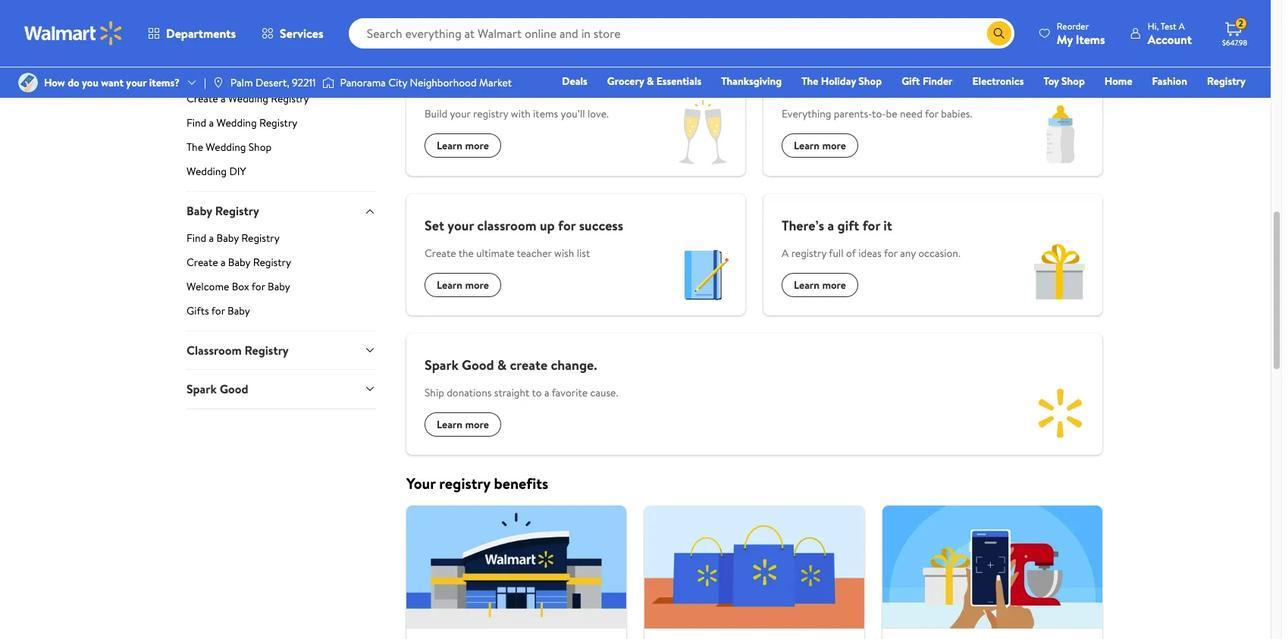 Task type: describe. For each thing, give the bounding box(es) containing it.
search icon image
[[993, 27, 1005, 39]]

for the new bundle of joy
[[782, 77, 933, 96]]

registry left with
[[473, 106, 508, 121]]

registry up market
[[462, 18, 513, 39]]

create for create a baby registry
[[187, 255, 218, 270]]

2
[[1239, 17, 1243, 30]]

teacher
[[517, 246, 552, 261]]

your for set
[[448, 216, 474, 235]]

for
[[782, 77, 801, 96]]

list
[[577, 246, 590, 261]]

electronics link
[[966, 73, 1031, 89]]

couple
[[548, 77, 587, 96]]

for the new bundle of joy. everything parents-to-be need for babies. learn more image
[[1019, 93, 1103, 176]]

registry inside dropdown button
[[245, 342, 289, 358]]

success
[[579, 216, 623, 235]]

grocery & essentials
[[607, 74, 702, 89]]

more for to
[[465, 138, 489, 153]]

a for select a registry
[[451, 18, 458, 39]]

reorder my items
[[1057, 19, 1105, 47]]

classroom
[[187, 342, 242, 358]]

love.
[[588, 106, 609, 121]]

the holiday shop link
[[795, 73, 889, 89]]

you'll
[[561, 106, 585, 121]]

learn more for a
[[794, 277, 846, 293]]

gift finder
[[902, 74, 953, 89]]

new
[[828, 77, 852, 96]]

straight
[[494, 385, 530, 400]]

wedding down palm
[[228, 91, 268, 106]]

learn more button for a
[[782, 273, 858, 297]]

set
[[425, 216, 444, 235]]

the holiday shop
[[802, 74, 882, 89]]

fashion link
[[1145, 73, 1194, 89]]

the for for the new bundle of joy
[[805, 77, 825, 96]]

0 horizontal spatial &
[[497, 356, 507, 375]]

for left it
[[863, 216, 880, 235]]

panorama
[[340, 75, 386, 90]]

registry one debit
[[1130, 74, 1246, 110]]

wedding up the wedding shop
[[217, 116, 257, 131]]

0 horizontal spatial of
[[846, 246, 856, 261]]

wedding registry
[[187, 64, 280, 80]]

everything parents-to-be need for babies.
[[782, 106, 972, 121]]

more for your
[[465, 277, 489, 293]]

0 vertical spatial your
[[126, 75, 147, 90]]

learn more for the
[[794, 138, 846, 153]]

wedding up wedding diy
[[206, 140, 246, 155]]

need
[[900, 106, 923, 121]]

change.
[[551, 356, 597, 375]]

find for find a wedding registry
[[187, 116, 206, 131]]

there's
[[782, 216, 824, 235]]

you
[[82, 75, 99, 90]]

build your registry with items you'll love.
[[425, 106, 609, 121]]

build
[[425, 106, 447, 121]]

select a registry
[[406, 18, 513, 39]]

gifts
[[187, 303, 209, 318]]

fashion
[[1152, 74, 1187, 89]]

your for build
[[450, 106, 471, 121]]

spark for spark good
[[187, 381, 217, 397]]

spark good & create change.
[[425, 356, 597, 375]]

a for create a baby registry
[[221, 255, 226, 270]]

departments button
[[135, 15, 249, 52]]

for inside gifts for baby link
[[211, 303, 225, 318]]

1 horizontal spatial &
[[647, 74, 654, 89]]

neighborhood
[[410, 75, 477, 90]]

there's a gift for it. a registry full of ideas for any occasion. learn more. image
[[1019, 232, 1103, 315]]

city
[[388, 75, 407, 90]]

create a baby registry link
[[187, 255, 376, 276]]

do
[[68, 75, 79, 90]]

learn more button for the
[[782, 133, 858, 158]]

favorite
[[552, 385, 588, 400]]

classroom registry button
[[187, 330, 376, 369]]

items
[[1076, 31, 1105, 47]]

spark good
[[187, 381, 248, 397]]

create a wedding registry
[[187, 91, 309, 106]]

walmart+
[[1201, 95, 1246, 110]]

hi,
[[1148, 19, 1159, 32]]

gifts for baby link
[[187, 303, 376, 330]]

market
[[479, 75, 512, 90]]

2 list item from the left
[[635, 506, 873, 639]]

gift
[[837, 216, 859, 235]]

toy shop
[[1044, 74, 1085, 89]]

classroom registry
[[187, 342, 289, 358]]

create
[[510, 356, 548, 375]]

test
[[1161, 19, 1177, 32]]

for inside the welcome box for baby link
[[252, 279, 265, 294]]

find a wedding registry link
[[187, 116, 376, 137]]

a registry full of ideas for any occasion.
[[782, 246, 960, 261]]

a for create a wedding registry
[[221, 91, 226, 106]]

good for spark good & create change.
[[462, 356, 494, 375]]

parents-
[[834, 106, 872, 121]]

deals link
[[555, 73, 594, 89]]

create a baby registry
[[187, 255, 291, 270]]

more for good
[[465, 417, 489, 432]]

wedding inside dropdown button
[[187, 64, 233, 80]]

the for create the ultimate teacher wish list
[[459, 246, 474, 261]]

spark good & create change. ship donations straight to a favorite cause. learn more. image
[[1019, 372, 1103, 455]]

Walmart Site-Wide search field
[[349, 18, 1014, 49]]

deals
[[562, 74, 587, 89]]

learn more button for your
[[425, 273, 501, 297]]

the for the wedding shop
[[187, 140, 203, 155]]

services button
[[249, 15, 336, 52]]

baby down create a baby registry link
[[268, 279, 290, 294]]

panorama city neighborhood market
[[340, 75, 512, 90]]

departments
[[166, 25, 236, 42]]

learn more for good
[[437, 417, 489, 432]]

0 horizontal spatial a
[[782, 246, 789, 261]]

1 list item from the left
[[397, 506, 635, 639]]

baby for create
[[228, 255, 250, 270]]

find a baby registry
[[187, 230, 280, 246]]



Task type: locate. For each thing, give the bounding box(es) containing it.
1 horizontal spatial of
[[899, 77, 912, 96]]

find up the wedding shop
[[187, 116, 206, 131]]

palm
[[230, 75, 253, 90]]

$647.98
[[1222, 37, 1248, 48]]

set your classroom up for success& create change. create the ultimate teacher wish list. learn more. image
[[662, 232, 745, 315]]

shop down find a wedding registry link
[[249, 140, 272, 155]]

of
[[899, 77, 912, 96], [846, 246, 856, 261]]

find
[[187, 116, 206, 131], [187, 230, 206, 246]]

any
[[900, 246, 916, 261]]

one debit link
[[1123, 94, 1188, 111]]

0 horizontal spatial  image
[[18, 73, 38, 93]]

registry inside 'dropdown button'
[[215, 203, 259, 219]]

baby for find
[[217, 230, 239, 246]]

everything
[[782, 106, 831, 121]]

1 horizontal spatial a
[[1179, 19, 1185, 32]]

of left joy
[[899, 77, 912, 96]]

1 vertical spatial the
[[187, 140, 203, 155]]

happy
[[509, 77, 545, 96]]

learn more down build
[[437, 138, 489, 153]]

3 list item from the left
[[873, 506, 1112, 639]]

my
[[1057, 31, 1073, 47]]

learn for cheers
[[437, 138, 463, 153]]

your right want
[[126, 75, 147, 90]]

debit
[[1155, 95, 1181, 110]]

more down the ultimate
[[465, 277, 489, 293]]

thanksgiving link
[[714, 73, 789, 89]]

2 find from the top
[[187, 230, 206, 246]]

learn down build
[[437, 138, 463, 153]]

your right set
[[448, 216, 474, 235]]

 image right 92211
[[322, 75, 334, 90]]

2 horizontal spatial shop
[[1062, 74, 1085, 89]]

learn down everything
[[794, 138, 820, 153]]

baby registry
[[187, 203, 259, 219]]

shop right toy
[[1062, 74, 1085, 89]]

the up wedding diy
[[187, 140, 203, 155]]

walmart image
[[24, 21, 123, 45]]

1 vertical spatial &
[[497, 356, 507, 375]]

create the ultimate teacher wish list
[[425, 246, 590, 261]]

learn more for to
[[437, 138, 489, 153]]

learn more button down donations
[[425, 412, 501, 437]]

1 vertical spatial spark
[[187, 381, 217, 397]]

0 horizontal spatial shop
[[249, 140, 272, 155]]

more for the
[[822, 138, 846, 153]]

0 horizontal spatial good
[[220, 381, 248, 397]]

set your classroom up for success
[[425, 216, 623, 235]]

learn more button down everything
[[782, 133, 858, 158]]

more
[[465, 138, 489, 153], [822, 138, 846, 153], [465, 277, 489, 293], [822, 277, 846, 293], [465, 417, 489, 432]]

a right select
[[451, 18, 458, 39]]

spark down classroom
[[187, 381, 217, 397]]

1 horizontal spatial the
[[802, 74, 818, 89]]

more for a
[[822, 277, 846, 293]]

the right for
[[802, 74, 818, 89]]

92211
[[292, 75, 316, 90]]

registry inside dropdown button
[[236, 64, 280, 80]]

learn more down everything
[[794, 138, 846, 153]]

 image
[[212, 77, 224, 89]]

walmart+ link
[[1194, 94, 1253, 111]]

cheers to the happy couple. build your registry with items you'll love. learn more. image
[[662, 93, 745, 176]]

welcome box for baby link
[[187, 279, 376, 300]]

find for find a baby registry
[[187, 230, 206, 246]]

 image for panorama
[[322, 75, 334, 90]]

more down parents-
[[822, 138, 846, 153]]

of right full
[[846, 246, 856, 261]]

for right gifts
[[211, 303, 225, 318]]

spark for spark good & create change.
[[425, 356, 459, 375]]

want
[[101, 75, 124, 90]]

to right cheers at left
[[470, 77, 482, 96]]

0 vertical spatial good
[[462, 356, 494, 375]]

more down build your registry with items you'll love.
[[465, 138, 489, 153]]

 image for how
[[18, 73, 38, 93]]

find a baby registry link
[[187, 230, 376, 252]]

home
[[1105, 74, 1133, 89]]

essentials
[[656, 74, 702, 89]]

wedding registry button
[[187, 52, 376, 91]]

baby for gifts
[[228, 303, 250, 318]]

1 horizontal spatial good
[[462, 356, 494, 375]]

the
[[802, 74, 818, 89], [187, 140, 203, 155]]

a down "there's"
[[782, 246, 789, 261]]

0 vertical spatial the
[[802, 74, 818, 89]]

learn more down the ultimate
[[437, 277, 489, 293]]

find down baby registry at the top left
[[187, 230, 206, 246]]

0 horizontal spatial the
[[459, 246, 474, 261]]

spark good button
[[187, 369, 376, 408]]

donations
[[447, 385, 492, 400]]

learn more down full
[[794, 277, 846, 293]]

|
[[204, 75, 206, 90]]

box
[[232, 279, 249, 294]]

learn for for
[[794, 138, 820, 153]]

0 vertical spatial spark
[[425, 356, 459, 375]]

a left gift
[[828, 216, 834, 235]]

good down classroom registry
[[220, 381, 248, 397]]

a down find a baby registry
[[221, 255, 226, 270]]

2 vertical spatial your
[[448, 216, 474, 235]]

registry left full
[[791, 246, 827, 261]]

your right build
[[450, 106, 471, 121]]

the
[[486, 77, 506, 96], [805, 77, 825, 96], [459, 246, 474, 261]]

toy shop link
[[1037, 73, 1092, 89]]

learn more button down build
[[425, 133, 501, 158]]

create down | at the top
[[187, 91, 218, 106]]

desert,
[[255, 75, 289, 90]]

list item
[[397, 506, 635, 639], [635, 506, 873, 639], [873, 506, 1112, 639]]

a right test at right top
[[1179, 19, 1185, 32]]

1 vertical spatial your
[[450, 106, 471, 121]]

spark up ship
[[425, 356, 459, 375]]

shop for the wedding shop
[[249, 140, 272, 155]]

1 vertical spatial good
[[220, 381, 248, 397]]

learn for spark
[[437, 417, 463, 432]]

registry inside registry one debit
[[1207, 74, 1246, 89]]

1 find from the top
[[187, 116, 206, 131]]

shop
[[859, 74, 882, 89], [1062, 74, 1085, 89], [249, 140, 272, 155]]

for right up
[[558, 216, 576, 235]]

to-
[[872, 106, 886, 121]]

0 vertical spatial &
[[647, 74, 654, 89]]

gift
[[902, 74, 920, 89]]

a for find a wedding registry
[[209, 116, 214, 131]]

0 vertical spatial a
[[1179, 19, 1185, 32]]

1 horizontal spatial spark
[[425, 356, 459, 375]]

 image left how
[[18, 73, 38, 93]]

wedding left diy
[[187, 164, 227, 179]]

spark
[[425, 356, 459, 375], [187, 381, 217, 397]]

1 horizontal spatial  image
[[322, 75, 334, 90]]

good for spark good
[[220, 381, 248, 397]]

cause.
[[590, 385, 618, 400]]

the for the holiday shop
[[802, 74, 818, 89]]

your
[[406, 473, 436, 494]]

create for create a wedding registry
[[187, 91, 218, 106]]

learn more for your
[[437, 277, 489, 293]]

finder
[[923, 74, 953, 89]]

learn down ship
[[437, 417, 463, 432]]

gift finder link
[[895, 73, 960, 89]]

learn down "there's"
[[794, 277, 820, 293]]

ideas
[[859, 246, 882, 261]]

2 horizontal spatial the
[[805, 77, 825, 96]]

good up donations
[[462, 356, 494, 375]]

classroom
[[477, 216, 537, 235]]

registry
[[236, 64, 280, 80], [1207, 74, 1246, 89], [271, 91, 309, 106], [259, 116, 297, 131], [215, 203, 259, 219], [241, 230, 280, 246], [253, 255, 291, 270], [245, 342, 289, 358]]

account
[[1148, 31, 1192, 47]]

babies.
[[941, 106, 972, 121]]

create
[[187, 91, 218, 106], [425, 246, 456, 261], [187, 255, 218, 270]]

benefits
[[494, 473, 548, 494]]

shop for the holiday shop
[[859, 74, 882, 89]]

a left favorite
[[544, 385, 549, 400]]

more down full
[[822, 277, 846, 293]]

grocery & essentials link
[[600, 73, 708, 89]]

0 horizontal spatial the
[[187, 140, 203, 155]]

one
[[1130, 95, 1152, 110]]

learn more button for good
[[425, 412, 501, 437]]

the left happy at the left top of page
[[486, 77, 506, 96]]

baby up 'create a baby registry'
[[217, 230, 239, 246]]

learn more button down full
[[782, 273, 858, 297]]

wedding diy link
[[187, 164, 376, 191]]

a up the wedding shop
[[209, 116, 214, 131]]

it
[[884, 216, 892, 235]]

& right the grocery
[[647, 74, 654, 89]]

create for create the ultimate teacher wish list
[[425, 246, 456, 261]]

learn for set
[[437, 277, 463, 293]]

1 vertical spatial find
[[187, 230, 206, 246]]

create up welcome
[[187, 255, 218, 270]]

a inside 'hi, test a account'
[[1179, 19, 1185, 32]]

your
[[126, 75, 147, 90], [450, 106, 471, 121], [448, 216, 474, 235]]

1 horizontal spatial shop
[[859, 74, 882, 89]]

the wedding shop
[[187, 140, 272, 155]]

wedding down "departments"
[[187, 64, 233, 80]]

reorder
[[1057, 19, 1089, 32]]

1 vertical spatial a
[[782, 246, 789, 261]]

grocery
[[607, 74, 644, 89]]

shop right 'new'
[[859, 74, 882, 89]]

for left the any
[[884, 246, 898, 261]]

ultimate
[[476, 246, 514, 261]]

services
[[280, 25, 324, 42]]

bundle
[[855, 77, 896, 96]]

Search search field
[[349, 18, 1014, 49]]

good inside spark good "dropdown button"
[[220, 381, 248, 397]]

learn for there's
[[794, 277, 820, 293]]

for
[[925, 106, 939, 121], [558, 216, 576, 235], [863, 216, 880, 235], [884, 246, 898, 261], [252, 279, 265, 294], [211, 303, 225, 318]]

to right straight
[[532, 385, 542, 400]]

a
[[451, 18, 458, 39], [221, 91, 226, 106], [209, 116, 214, 131], [828, 216, 834, 235], [209, 230, 214, 246], [221, 255, 226, 270], [544, 385, 549, 400]]

learn more button
[[425, 133, 501, 158], [782, 133, 858, 158], [425, 273, 501, 297], [782, 273, 858, 297], [425, 412, 501, 437]]

2 $647.98
[[1222, 17, 1248, 48]]

learn more button for to
[[425, 133, 501, 158]]

1 horizontal spatial to
[[532, 385, 542, 400]]

hi, test a account
[[1148, 19, 1192, 47]]

spark inside "dropdown button"
[[187, 381, 217, 397]]

ship
[[425, 385, 444, 400]]

select
[[406, 18, 447, 39]]

the right for
[[805, 77, 825, 96]]

0 horizontal spatial to
[[470, 77, 482, 96]]

learn down set
[[437, 277, 463, 293]]

baby down welcome box for baby
[[228, 303, 250, 318]]

cheers to the happy couple
[[425, 77, 587, 96]]

1 vertical spatial of
[[846, 246, 856, 261]]

0 vertical spatial to
[[470, 77, 482, 96]]

your registry benefits
[[406, 473, 548, 494]]

learn more down donations
[[437, 417, 489, 432]]

1 horizontal spatial the
[[486, 77, 506, 96]]

registry link
[[1200, 73, 1253, 89]]

baby inside 'dropdown button'
[[187, 203, 212, 219]]

holiday
[[821, 74, 856, 89]]

good
[[462, 356, 494, 375], [220, 381, 248, 397]]

0 horizontal spatial spark
[[187, 381, 217, 397]]

occasion.
[[918, 246, 960, 261]]

welcome box for baby
[[187, 279, 290, 294]]

 image
[[18, 73, 38, 93], [322, 75, 334, 90]]

more down donations
[[465, 417, 489, 432]]

palm desert, 92211
[[230, 75, 316, 90]]

for right 'need'
[[925, 106, 939, 121]]

a for find a baby registry
[[209, 230, 214, 246]]

a
[[1179, 19, 1185, 32], [782, 246, 789, 261]]

0 vertical spatial of
[[899, 77, 912, 96]]

for right box
[[252, 279, 265, 294]]

toy
[[1044, 74, 1059, 89]]

create down set
[[425, 246, 456, 261]]

list
[[397, 506, 1112, 639]]

the left the ultimate
[[459, 246, 474, 261]]

baby down wedding diy
[[187, 203, 212, 219]]

1 vertical spatial to
[[532, 385, 542, 400]]

0 vertical spatial find
[[187, 116, 206, 131]]

a down wedding registry
[[221, 91, 226, 106]]

registry right your at the bottom of the page
[[439, 473, 490, 494]]

a down baby registry at the top left
[[209, 230, 214, 246]]

baby up welcome box for baby
[[228, 255, 250, 270]]

how
[[44, 75, 65, 90]]

a for there's a gift for it
[[828, 216, 834, 235]]

learn more button down the ultimate
[[425, 273, 501, 297]]

create a wedding registry link
[[187, 91, 376, 113]]

& left create
[[497, 356, 507, 375]]

wedding diy
[[187, 164, 246, 179]]

wish
[[554, 246, 574, 261]]



Task type: vqa. For each thing, say whether or not it's contained in the screenshot.
Find a Baby Registry
yes



